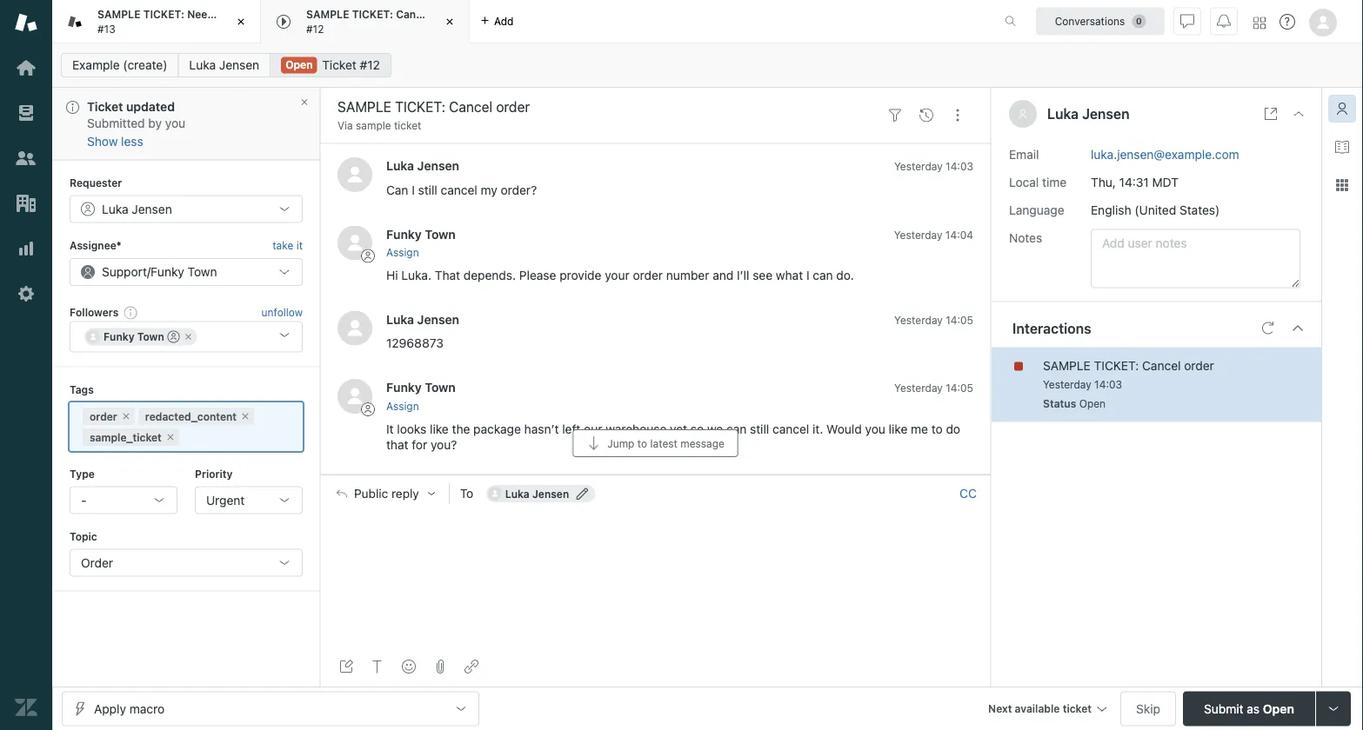 Task type: vqa. For each thing, say whether or not it's contained in the screenshot.
top Assign
yes



Task type: describe. For each thing, give the bounding box(es) containing it.
provide
[[560, 268, 602, 282]]

ticket: for sample ticket: cancel order yesterday 14:03 status open
[[1094, 359, 1139, 373]]

ordered
[[297, 8, 337, 21]]

14:03 inside conversationlabel log
[[946, 160, 974, 172]]

-
[[81, 493, 87, 508]]

requester
[[70, 177, 122, 189]]

insert emojis image
[[402, 660, 416, 674]]

luka.jensen@example.com image
[[488, 487, 502, 501]]

yesterday for yesterday 14:03 text field
[[894, 160, 943, 172]]

we
[[707, 422, 723, 436]]

requester element
[[70, 196, 303, 223]]

(create)
[[123, 58, 167, 72]]

assign button for looks
[[386, 399, 419, 414]]

yesterday 14:03
[[894, 160, 974, 172]]

number
[[666, 268, 710, 282]]

cancel for sample ticket: cancel order yesterday 14:03 status open
[[1143, 359, 1181, 373]]

still inside it looks like the package hasn't left our warehouse yet so we can still cancel it. would you like me to do that for you?
[[750, 422, 769, 436]]

notes
[[1009, 231, 1043, 245]]

luka up time
[[1048, 106, 1079, 122]]

cancel for sample ticket: cancel order #12
[[396, 8, 431, 21]]

message
[[681, 438, 725, 450]]

draft mode image
[[339, 660, 353, 674]]

unfollow
[[262, 307, 303, 319]]

type
[[70, 468, 95, 480]]

looks
[[397, 422, 427, 436]]

2 horizontal spatial open
[[1263, 702, 1295, 717]]

close image for order
[[441, 13, 459, 30]]

take it button
[[273, 237, 303, 255]]

view more details image
[[1264, 107, 1278, 121]]

secondary element
[[52, 48, 1364, 83]]

assign for luka.
[[386, 246, 419, 259]]

local time
[[1009, 175, 1067, 189]]

ticket updated submitted by you show less
[[87, 100, 185, 148]]

cc button
[[960, 486, 977, 502]]

luka jensen up thu, on the top of page
[[1048, 106, 1130, 122]]

ticket for ticket #12
[[322, 58, 357, 72]]

luka inside secondary element
[[189, 58, 216, 72]]

yesterday for yesterday 14:05 text field
[[895, 314, 943, 326]]

example (create) button
[[61, 53, 179, 77]]

2 avatar image from the top
[[338, 225, 372, 260]]

order inside the sample ticket: cancel order yesterday 14:03 status open
[[1184, 359, 1215, 373]]

cancel inside it looks like the package hasn't left our warehouse yet so we can still cancel it. would you like me to do that for you?
[[773, 422, 809, 436]]

unfollow button
[[262, 305, 303, 320]]

luka jensen inside requester element
[[102, 202, 172, 216]]

conversations button
[[1036, 7, 1165, 35]]

please
[[519, 268, 556, 282]]

funkytownclown1@gmail.com image
[[86, 330, 100, 344]]

remove image for redacted_content
[[240, 411, 251, 422]]

depends.
[[464, 268, 516, 282]]

ticket #12
[[322, 58, 380, 72]]

Yesterday 14:05 text field
[[895, 314, 974, 326]]

yet
[[670, 422, 688, 436]]

status
[[1043, 398, 1077, 410]]

time
[[1042, 175, 1067, 189]]

sample
[[356, 120, 391, 132]]

get started image
[[15, 57, 37, 79]]

user is an agent image
[[168, 331, 180, 343]]

warehouse
[[606, 422, 667, 436]]

ticket: for sample ticket: cancel order #12
[[352, 8, 393, 21]]

yesterday inside the sample ticket: cancel order yesterday 14:03 status open
[[1043, 379, 1092, 391]]

example
[[72, 58, 120, 72]]

hasn't
[[524, 422, 559, 436]]

interactions
[[1013, 320, 1092, 337]]

jump
[[608, 438, 635, 450]]

reply
[[392, 487, 419, 501]]

i'll
[[737, 268, 750, 282]]

info on adding followers image
[[124, 306, 138, 320]]

my
[[481, 182, 497, 197]]

english
[[1091, 203, 1132, 217]]

topic
[[70, 531, 97, 543]]

customers image
[[15, 147, 37, 170]]

displays possible ticket submission types image
[[1327, 703, 1341, 717]]

Yesterday 14:03 text field
[[894, 160, 974, 172]]

14:04
[[946, 228, 974, 241]]

sample for sample ticket: need less items than ordered #13
[[97, 8, 141, 21]]

sample ticket: cancel order yesterday 14:03 status open
[[1043, 359, 1215, 410]]

luka inside requester element
[[102, 202, 128, 216]]

apply
[[94, 702, 126, 717]]

funky town option
[[84, 328, 197, 346]]

less inside 'ticket updated submitted by you show less'
[[121, 134, 143, 148]]

sample for sample ticket: cancel order #12
[[306, 8, 349, 21]]

0 horizontal spatial i
[[412, 182, 415, 197]]

urgent button
[[195, 487, 303, 515]]

jensen up 12968873
[[417, 312, 460, 326]]

open inside secondary element
[[286, 59, 313, 71]]

do
[[946, 422, 961, 436]]

add
[[494, 15, 514, 27]]

add attachment image
[[433, 660, 447, 674]]

show less button
[[87, 133, 143, 149]]

sample ticket: need less items than ordered #13
[[97, 8, 337, 35]]

events image
[[920, 109, 934, 122]]

order inside conversationlabel log
[[633, 268, 663, 282]]

format text image
[[371, 660, 385, 674]]

package
[[474, 422, 521, 436]]

Subject field
[[334, 97, 876, 117]]

yesterday 14:05 for it looks like the package hasn't left our warehouse yet so we can still cancel it. would you like me to do that for you?
[[895, 382, 974, 394]]

luka jensen right "luka.jensen@example.com" icon
[[505, 488, 569, 500]]

thu, 14:31 mdt
[[1091, 175, 1179, 189]]

open inside the sample ticket: cancel order yesterday 14:03 status open
[[1080, 398, 1106, 410]]

jensen left edit user "image"
[[533, 488, 569, 500]]

hide composer image
[[649, 468, 663, 482]]

redacted_content
[[145, 411, 237, 423]]

funky town link for looks
[[386, 380, 456, 395]]

luka up can
[[386, 158, 414, 173]]

hi
[[386, 268, 398, 282]]

14:05 for 12968873
[[946, 314, 974, 326]]

next available ticket button
[[981, 692, 1114, 730]]

notifications image
[[1217, 14, 1231, 28]]

remove image
[[165, 432, 176, 443]]

to inside it looks like the package hasn't left our warehouse yet so we can still cancel it. would you like me to do that for you?
[[932, 422, 943, 436]]

luka jensen link for can i still cancel my order?
[[386, 158, 460, 173]]

customer context image
[[1336, 102, 1350, 116]]

luka jensen up can
[[386, 158, 460, 173]]

sample for sample ticket: cancel order yesterday 14:03 status open
[[1043, 359, 1091, 373]]

would
[[827, 422, 862, 436]]

our
[[584, 422, 603, 436]]

apps image
[[1336, 178, 1350, 192]]

2 like from the left
[[889, 422, 908, 436]]

do.
[[837, 268, 854, 282]]

by
[[148, 116, 162, 131]]

the
[[452, 422, 470, 436]]

public reply
[[354, 487, 419, 501]]

order?
[[501, 182, 537, 197]]

see
[[753, 268, 773, 282]]

you inside 'ticket updated submitted by you show less'
[[165, 116, 185, 131]]

latest
[[650, 438, 678, 450]]

and
[[713, 268, 734, 282]]

sample_ticket
[[90, 432, 162, 444]]

items
[[240, 8, 268, 21]]

can inside it looks like the package hasn't left our warehouse yet so we can still cancel it. would you like me to do that for you?
[[727, 422, 747, 436]]

it.
[[813, 422, 823, 436]]

assign for looks
[[386, 400, 419, 412]]

next available ticket
[[989, 704, 1092, 716]]

skip button
[[1121, 692, 1176, 727]]

public reply button
[[321, 476, 449, 513]]

that
[[435, 268, 460, 282]]

yesterday for yesterday 14:05 text box
[[895, 382, 943, 394]]

#13
[[97, 23, 115, 35]]

conversations
[[1055, 15, 1125, 27]]

it looks like the package hasn't left our warehouse yet so we can still cancel it. would you like me to do that for you?
[[386, 422, 964, 452]]

funky up hi
[[386, 227, 422, 241]]

(united
[[1135, 203, 1177, 217]]

4 avatar image from the top
[[338, 379, 372, 414]]

yesterday 14:04
[[894, 228, 974, 241]]



Task type: locate. For each thing, give the bounding box(es) containing it.
topic element
[[70, 550, 303, 578]]

14:05
[[946, 314, 974, 326], [946, 382, 974, 394]]

1 funky town assign from the top
[[386, 227, 456, 259]]

0 horizontal spatial you
[[165, 116, 185, 131]]

via
[[338, 120, 353, 132]]

0 vertical spatial ticket
[[322, 58, 357, 72]]

luka jensen link down sample ticket: need less items than ordered #13
[[178, 53, 271, 77]]

ticket
[[322, 58, 357, 72], [87, 100, 123, 114]]

Yesterday 14:04 text field
[[894, 228, 974, 241]]

1 vertical spatial assign button
[[386, 399, 419, 414]]

tab
[[52, 0, 337, 44], [261, 0, 470, 44]]

need
[[187, 8, 214, 21]]

close image
[[232, 13, 250, 30], [441, 13, 459, 30]]

yesterday 14:05
[[895, 314, 974, 326], [895, 382, 974, 394]]

funky town
[[104, 331, 164, 343]]

sample right than
[[306, 8, 349, 21]]

open
[[286, 59, 313, 71], [1080, 398, 1106, 410], [1263, 702, 1295, 717]]

can
[[386, 182, 408, 197]]

2 funky town link from the top
[[386, 380, 456, 395]]

remove image right redacted_content
[[240, 411, 251, 422]]

0 vertical spatial cancel
[[441, 182, 477, 197]]

2 horizontal spatial ticket:
[[1094, 359, 1139, 373]]

open right as
[[1263, 702, 1295, 717]]

1 vertical spatial #12
[[360, 58, 380, 72]]

town left "user is an agent" image
[[137, 331, 164, 343]]

ticket: left need
[[143, 8, 184, 21]]

1 assign from the top
[[386, 246, 419, 259]]

0 horizontal spatial ticket:
[[143, 8, 184, 21]]

like left me
[[889, 422, 908, 436]]

1 horizontal spatial still
[[750, 422, 769, 436]]

0 vertical spatial open
[[286, 59, 313, 71]]

luka jensen link up 12968873
[[386, 312, 460, 326]]

1 vertical spatial you
[[865, 422, 886, 436]]

jensen up can i still cancel my order?
[[417, 158, 460, 173]]

0 vertical spatial funky town link
[[386, 227, 456, 241]]

ticket inside 'ticket updated submitted by you show less'
[[87, 100, 123, 114]]

1 vertical spatial funky town assign
[[386, 380, 456, 412]]

assign button up looks
[[386, 399, 419, 414]]

so
[[691, 422, 704, 436]]

0 vertical spatial less
[[217, 8, 237, 21]]

0 horizontal spatial ticket
[[394, 120, 422, 132]]

0 horizontal spatial sample
[[97, 8, 141, 21]]

0 vertical spatial luka jensen link
[[178, 53, 271, 77]]

funky town assign for looks
[[386, 380, 456, 412]]

0 vertical spatial you
[[165, 116, 185, 131]]

order
[[81, 556, 113, 571]]

0 vertical spatial yesterday 14:05
[[895, 314, 974, 326]]

close image right need
[[232, 13, 250, 30]]

close image left "add" dropdown button
[[441, 13, 459, 30]]

14:05 up do
[[946, 382, 974, 394]]

1 vertical spatial ticket
[[1063, 704, 1092, 716]]

1 horizontal spatial 14:03
[[1095, 379, 1123, 391]]

1 tab from the left
[[52, 0, 337, 44]]

2 14:05 from the top
[[946, 382, 974, 394]]

local
[[1009, 175, 1039, 189]]

Yesterday 14:03 text field
[[1043, 379, 1123, 391]]

assign up hi
[[386, 246, 419, 259]]

avatar image
[[338, 157, 372, 192], [338, 225, 372, 260], [338, 311, 372, 346], [338, 379, 372, 414]]

luka right "luka.jensen@example.com" icon
[[505, 488, 530, 500]]

luka jensen link for 12968873
[[386, 312, 460, 326]]

remove image right "user is an agent" image
[[183, 332, 194, 342]]

jensen inside requester element
[[132, 202, 172, 216]]

2 assign button from the top
[[386, 399, 419, 414]]

english (united states)
[[1091, 203, 1220, 217]]

0 horizontal spatial can
[[727, 422, 747, 436]]

#12 down ordered
[[306, 23, 324, 35]]

0 horizontal spatial open
[[286, 59, 313, 71]]

2 vertical spatial open
[[1263, 702, 1295, 717]]

yesterday 14:05 up yesterday 14:05 text box
[[895, 314, 974, 326]]

1 vertical spatial open
[[1080, 398, 1106, 410]]

luka down sample ticket: need less items than ordered #13
[[189, 58, 216, 72]]

1 vertical spatial less
[[121, 134, 143, 148]]

0 vertical spatial 14:03
[[946, 160, 974, 172]]

1 vertical spatial 14:03
[[1095, 379, 1123, 391]]

jensen up /
[[132, 202, 172, 216]]

luka jensen link up can
[[386, 158, 460, 173]]

less
[[217, 8, 237, 21], [121, 134, 143, 148]]

ticket actions image
[[951, 109, 965, 122]]

yesterday for the yesterday 14:04 text field
[[894, 228, 943, 241]]

sample up yesterday 14:03 text box
[[1043, 359, 1091, 373]]

0 horizontal spatial 14:03
[[946, 160, 974, 172]]

1 vertical spatial i
[[807, 268, 810, 282]]

mdt
[[1153, 175, 1179, 189]]

alert
[[52, 88, 320, 160]]

1 vertical spatial cancel
[[773, 422, 809, 436]]

urgent
[[206, 493, 245, 508]]

open down yesterday 14:03 text box
[[1080, 398, 1106, 410]]

admin image
[[15, 283, 37, 305]]

jensen
[[219, 58, 259, 72], [1082, 106, 1130, 122], [417, 158, 460, 173], [132, 202, 172, 216], [417, 312, 460, 326], [533, 488, 569, 500]]

1 14:05 from the top
[[946, 314, 974, 326]]

ticket right available
[[1063, 704, 1092, 716]]

2 vertical spatial luka jensen link
[[386, 312, 460, 326]]

remove image for order
[[121, 411, 131, 422]]

1 horizontal spatial like
[[889, 422, 908, 436]]

sample inside "sample ticket: cancel order #12"
[[306, 8, 349, 21]]

submit
[[1204, 702, 1244, 717]]

luka jensen
[[189, 58, 259, 72], [1048, 106, 1130, 122], [386, 158, 460, 173], [102, 202, 172, 216], [386, 312, 460, 326], [505, 488, 569, 500]]

ticket right the sample
[[394, 120, 422, 132]]

town inside assignee* element
[[188, 265, 217, 279]]

close image
[[1292, 107, 1306, 121]]

2 funky town assign from the top
[[386, 380, 456, 412]]

you?
[[431, 437, 457, 452]]

i right what
[[807, 268, 810, 282]]

ticket: up yesterday 14:03 text box
[[1094, 359, 1139, 373]]

still right 'we'
[[750, 422, 769, 436]]

cancel
[[396, 8, 431, 21], [1143, 359, 1181, 373]]

available
[[1015, 704, 1060, 716]]

funky town assign up looks
[[386, 380, 456, 412]]

yesterday
[[894, 160, 943, 172], [894, 228, 943, 241], [895, 314, 943, 326], [1043, 379, 1092, 391], [895, 382, 943, 394]]

ticket:
[[143, 8, 184, 21], [352, 8, 393, 21], [1094, 359, 1139, 373]]

1 horizontal spatial close image
[[441, 13, 459, 30]]

0 horizontal spatial cancel
[[441, 182, 477, 197]]

luka jensen inside secondary element
[[189, 58, 259, 72]]

close image for less
[[232, 13, 250, 30]]

conversationlabel log
[[320, 143, 991, 535]]

luka jensen link inside secondary element
[[178, 53, 271, 77]]

remove image inside 'funky town' option
[[183, 332, 194, 342]]

like up you?
[[430, 422, 449, 436]]

sample inside sample ticket: need less items than ordered #13
[[97, 8, 141, 21]]

updated
[[126, 100, 175, 114]]

zendesk support image
[[15, 11, 37, 34]]

1 avatar image from the top
[[338, 157, 372, 192]]

#12 inside secondary element
[[360, 58, 380, 72]]

can i still cancel my order?
[[386, 182, 537, 197]]

yesterday 14:05 for 12968873
[[895, 314, 974, 326]]

yesterday up me
[[895, 382, 943, 394]]

less right need
[[217, 8, 237, 21]]

Yesterday 14:05 text field
[[895, 382, 974, 394]]

town inside option
[[137, 331, 164, 343]]

ticket: inside the sample ticket: cancel order yesterday 14:03 status open
[[1094, 359, 1139, 373]]

1 vertical spatial still
[[750, 422, 769, 436]]

jensen inside secondary element
[[219, 58, 259, 72]]

#12 inside "sample ticket: cancel order #12"
[[306, 23, 324, 35]]

jensen up thu, on the top of page
[[1082, 106, 1130, 122]]

1 vertical spatial 14:05
[[946, 382, 974, 394]]

jump to latest message button
[[573, 430, 739, 458]]

0 vertical spatial still
[[418, 182, 437, 197]]

take
[[273, 240, 293, 252]]

0 vertical spatial ticket
[[394, 120, 422, 132]]

funky town link for luka.
[[386, 227, 456, 241]]

/
[[147, 265, 151, 279]]

to inside button
[[638, 438, 648, 450]]

ticket up submitted
[[87, 100, 123, 114]]

yesterday down events image
[[894, 160, 943, 172]]

funky right support at the left
[[151, 265, 184, 279]]

followers element
[[70, 322, 303, 353]]

ticket for next available ticket
[[1063, 704, 1092, 716]]

0 vertical spatial cancel
[[396, 8, 431, 21]]

town right /
[[188, 265, 217, 279]]

cancel left 'it.'
[[773, 422, 809, 436]]

ticket: up ticket #12
[[352, 8, 393, 21]]

funky up looks
[[386, 380, 422, 395]]

for
[[412, 437, 427, 452]]

than
[[271, 8, 294, 21]]

0 vertical spatial funky town assign
[[386, 227, 456, 259]]

to
[[932, 422, 943, 436], [638, 438, 648, 450]]

assign button up hi
[[386, 245, 419, 260]]

1 horizontal spatial ticket
[[1063, 704, 1092, 716]]

luka.jensen@example.com
[[1091, 147, 1240, 161]]

open up close ticket collision notification icon
[[286, 59, 313, 71]]

ticket down ordered
[[322, 58, 357, 72]]

sample inside the sample ticket: cancel order yesterday 14:03 status open
[[1043, 359, 1091, 373]]

sample up #13
[[97, 8, 141, 21]]

button displays agent's chat status as invisible. image
[[1181, 14, 1195, 28]]

1 vertical spatial can
[[727, 422, 747, 436]]

zendesk products image
[[1254, 17, 1266, 29]]

0 horizontal spatial like
[[430, 422, 449, 436]]

ticket: for sample ticket: need less items than ordered #13
[[143, 8, 184, 21]]

yesterday 14:05 up me
[[895, 382, 974, 394]]

luka up 12968873
[[386, 312, 414, 326]]

0 horizontal spatial remove image
[[121, 411, 131, 422]]

remove image
[[183, 332, 194, 342], [121, 411, 131, 422], [240, 411, 251, 422]]

what
[[776, 268, 803, 282]]

3 avatar image from the top
[[338, 311, 372, 346]]

2 horizontal spatial remove image
[[240, 411, 251, 422]]

zendesk image
[[15, 697, 37, 720]]

funky town link up luka.
[[386, 227, 456, 241]]

ticket for via sample ticket
[[394, 120, 422, 132]]

0 horizontal spatial less
[[121, 134, 143, 148]]

luka down requester
[[102, 202, 128, 216]]

1 horizontal spatial cancel
[[1143, 359, 1181, 373]]

1 horizontal spatial ticket
[[322, 58, 357, 72]]

sample ticket: cancel order #12
[[306, 8, 462, 35]]

0 horizontal spatial to
[[638, 438, 648, 450]]

luka jensen up 12968873
[[386, 312, 460, 326]]

assign
[[386, 246, 419, 259], [386, 400, 419, 412]]

0 vertical spatial 14:05
[[946, 314, 974, 326]]

tab containing sample ticket: need less items than ordered
[[52, 0, 337, 44]]

me
[[911, 422, 928, 436]]

tabs tab list
[[52, 0, 987, 44]]

1 vertical spatial yesterday 14:05
[[895, 382, 974, 394]]

ticket: inside "sample ticket: cancel order #12"
[[352, 8, 393, 21]]

1 vertical spatial luka jensen link
[[386, 158, 460, 173]]

email
[[1009, 147, 1039, 161]]

yesterday left 14:04
[[894, 228, 943, 241]]

example (create)
[[72, 58, 167, 72]]

states)
[[1180, 203, 1220, 217]]

1 horizontal spatial #12
[[360, 58, 380, 72]]

1 horizontal spatial i
[[807, 268, 810, 282]]

thu,
[[1091, 175, 1116, 189]]

you right by
[[165, 116, 185, 131]]

14:03 inside the sample ticket: cancel order yesterday 14:03 status open
[[1095, 379, 1123, 391]]

close ticket collision notification image
[[299, 97, 310, 107]]

public
[[354, 487, 388, 501]]

assign up looks
[[386, 400, 419, 412]]

assignee* element
[[70, 259, 303, 286]]

funky town assign up luka.
[[386, 227, 456, 259]]

1 assign button from the top
[[386, 245, 419, 260]]

1 horizontal spatial remove image
[[183, 332, 194, 342]]

1 horizontal spatial less
[[217, 8, 237, 21]]

luka.
[[401, 268, 432, 282]]

support
[[102, 265, 147, 279]]

1 yesterday 14:05 from the top
[[895, 314, 974, 326]]

1 funky town link from the top
[[386, 227, 456, 241]]

0 vertical spatial can
[[813, 268, 833, 282]]

1 horizontal spatial to
[[932, 422, 943, 436]]

town up that
[[425, 227, 456, 241]]

ticket
[[394, 120, 422, 132], [1063, 704, 1092, 716]]

jump to latest message
[[608, 438, 725, 450]]

jensen down sample ticket: need less items than ordered #13
[[219, 58, 259, 72]]

yesterday up status
[[1043, 379, 1092, 391]]

next
[[989, 704, 1012, 716]]

1 vertical spatial to
[[638, 438, 648, 450]]

like
[[430, 422, 449, 436], [889, 422, 908, 436]]

1 vertical spatial funky town link
[[386, 380, 456, 395]]

1 horizontal spatial ticket:
[[352, 8, 393, 21]]

- button
[[70, 487, 178, 515]]

0 horizontal spatial #12
[[306, 23, 324, 35]]

tab containing sample ticket: cancel order
[[261, 0, 470, 44]]

user image
[[1018, 109, 1029, 119], [1020, 110, 1027, 119]]

1 close image from the left
[[232, 13, 250, 30]]

luka jensen down requester
[[102, 202, 172, 216]]

2 close image from the left
[[441, 13, 459, 30]]

assign button for luka.
[[386, 245, 419, 260]]

remove image up sample_ticket
[[121, 411, 131, 422]]

submitted
[[87, 116, 145, 131]]

add button
[[470, 0, 524, 43]]

funky town assign for luka.
[[386, 227, 456, 259]]

your
[[605, 268, 630, 282]]

0 horizontal spatial ticket
[[87, 100, 123, 114]]

14:05 up yesterday 14:05 text box
[[946, 314, 974, 326]]

still
[[418, 182, 437, 197], [750, 422, 769, 436]]

reporting image
[[15, 238, 37, 260]]

less inside sample ticket: need less items than ordered #13
[[217, 8, 237, 21]]

cancel inside "sample ticket: cancel order #12"
[[396, 8, 431, 21]]

funky inside option
[[104, 331, 135, 343]]

views image
[[15, 102, 37, 124]]

yesterday up yesterday 14:05 text box
[[895, 314, 943, 326]]

1 horizontal spatial sample
[[306, 8, 349, 21]]

0 vertical spatial assign
[[386, 246, 419, 259]]

0 vertical spatial to
[[932, 422, 943, 436]]

funky right funkytownclown1@gmail.com image
[[104, 331, 135, 343]]

to down warehouse in the left of the page
[[638, 438, 648, 450]]

assignee*
[[70, 240, 121, 252]]

it
[[296, 240, 303, 252]]

#12 down "sample ticket: cancel order #12"
[[360, 58, 380, 72]]

12968873
[[386, 336, 444, 350]]

take it
[[273, 240, 303, 252]]

town
[[425, 227, 456, 241], [188, 265, 217, 279], [137, 331, 164, 343], [425, 380, 456, 395]]

luka jensen down sample ticket: need less items than ordered #13
[[189, 58, 259, 72]]

you inside it looks like the package hasn't left our warehouse yet so we can still cancel it. would you like me to do that for you?
[[865, 422, 886, 436]]

order inside "sample ticket: cancel order #12"
[[434, 8, 462, 21]]

1 horizontal spatial you
[[865, 422, 886, 436]]

tab up ticket #12
[[261, 0, 470, 44]]

knowledge image
[[1336, 140, 1350, 154]]

1 vertical spatial ticket
[[87, 100, 123, 114]]

1 like from the left
[[430, 422, 449, 436]]

language
[[1009, 203, 1065, 217]]

0 horizontal spatial close image
[[232, 13, 250, 30]]

priority
[[195, 468, 233, 480]]

to
[[460, 487, 474, 501]]

Public reply composer text field
[[329, 513, 983, 549]]

less down submitted
[[121, 134, 143, 148]]

ticket for ticket updated submitted by you show less
[[87, 100, 123, 114]]

you right would
[[865, 422, 886, 436]]

cancel left my
[[441, 182, 477, 197]]

add link (cmd k) image
[[465, 660, 479, 674]]

apply macro
[[94, 702, 165, 717]]

2 assign from the top
[[386, 400, 419, 412]]

can left 'do.'
[[813, 268, 833, 282]]

still right can
[[418, 182, 437, 197]]

filter image
[[888, 109, 902, 122]]

1 horizontal spatial cancel
[[773, 422, 809, 436]]

ticket inside 'dropdown button'
[[1063, 704, 1092, 716]]

ticket: inside sample ticket: need less items than ordered #13
[[143, 8, 184, 21]]

funky inside assignee* element
[[151, 265, 184, 279]]

2 yesterday 14:05 from the top
[[895, 382, 974, 394]]

0 vertical spatial #12
[[306, 23, 324, 35]]

skip
[[1136, 702, 1161, 717]]

2 tab from the left
[[261, 0, 470, 44]]

0 vertical spatial assign button
[[386, 245, 419, 260]]

get help image
[[1280, 14, 1296, 30]]

1 horizontal spatial can
[[813, 268, 833, 282]]

sample
[[97, 8, 141, 21], [306, 8, 349, 21], [1043, 359, 1091, 373]]

edit user image
[[576, 488, 588, 500]]

main element
[[0, 0, 52, 731]]

14:05 for it looks like the package hasn't left our warehouse yet so we can still cancel it. would you like me to do that for you?
[[946, 382, 974, 394]]

1 vertical spatial assign
[[386, 400, 419, 412]]

0 horizontal spatial still
[[418, 182, 437, 197]]

1 horizontal spatial open
[[1080, 398, 1106, 410]]

0 horizontal spatial cancel
[[396, 8, 431, 21]]

ticket inside secondary element
[[322, 58, 357, 72]]

2 horizontal spatial sample
[[1043, 359, 1091, 373]]

cancel inside the sample ticket: cancel order yesterday 14:03 status open
[[1143, 359, 1181, 373]]

town up the on the left of page
[[425, 380, 456, 395]]

macro
[[129, 702, 165, 717]]

organizations image
[[15, 192, 37, 215]]

Add user notes text field
[[1091, 229, 1301, 288]]

to left do
[[932, 422, 943, 436]]

cc
[[960, 487, 977, 501]]

as
[[1247, 702, 1260, 717]]

1 vertical spatial cancel
[[1143, 359, 1181, 373]]

tab up (create) on the left of the page
[[52, 0, 337, 44]]

alert containing ticket updated
[[52, 88, 320, 160]]

can right 'we'
[[727, 422, 747, 436]]

funky town link up looks
[[386, 380, 456, 395]]

that
[[386, 437, 409, 452]]

i right can
[[412, 182, 415, 197]]

0 vertical spatial i
[[412, 182, 415, 197]]

submit as open
[[1204, 702, 1295, 717]]



